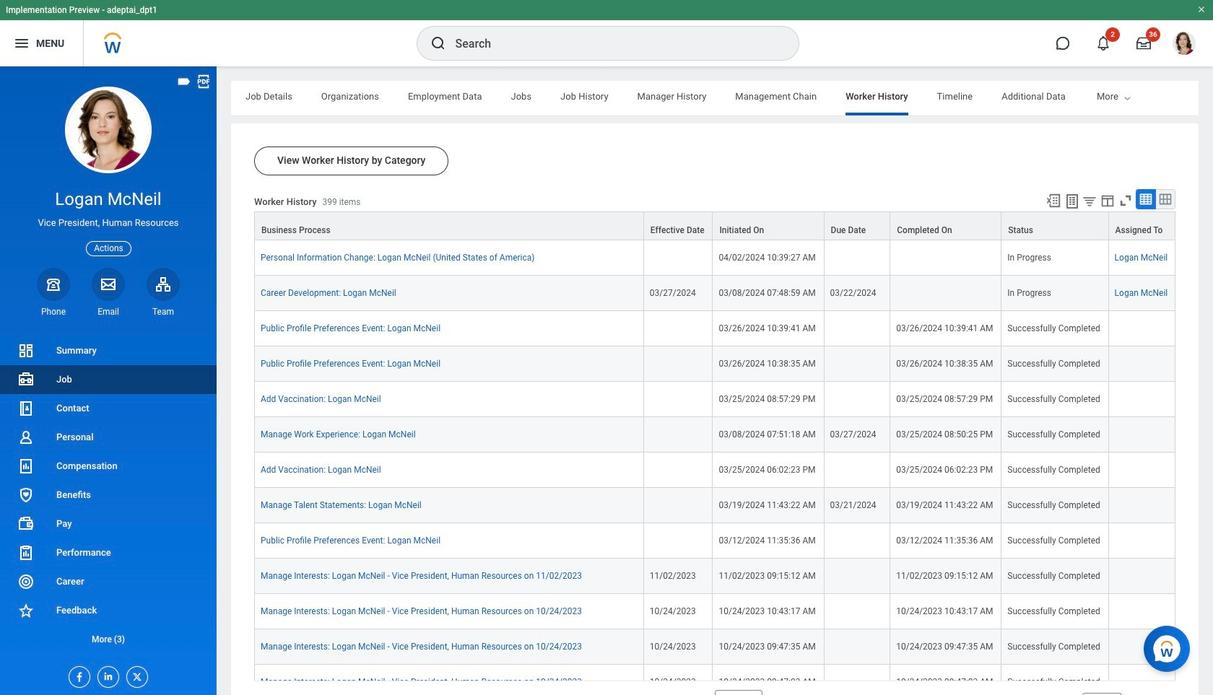 Task type: vqa. For each thing, say whether or not it's contained in the screenshot.
inbox image
no



Task type: locate. For each thing, give the bounding box(es) containing it.
list
[[0, 336, 217, 654]]

job image
[[17, 371, 35, 388]]

7 row from the top
[[254, 417, 1176, 453]]

tab list
[[231, 81, 1213, 116]]

performance image
[[17, 544, 35, 562]]

phone logan mcneil element
[[37, 306, 70, 318]]

table image
[[1139, 192, 1153, 207]]

export to worksheets image
[[1064, 193, 1081, 210]]

expand table image
[[1158, 192, 1173, 207]]

9 row from the top
[[254, 488, 1176, 524]]

11 row from the top
[[254, 559, 1176, 594]]

close environment banner image
[[1197, 5, 1206, 14]]

row
[[254, 212, 1176, 241], [254, 241, 1176, 276], [254, 276, 1176, 311], [254, 311, 1176, 347], [254, 347, 1176, 382], [254, 382, 1176, 417], [254, 417, 1176, 453], [254, 453, 1176, 488], [254, 488, 1176, 524], [254, 524, 1176, 559], [254, 559, 1176, 594], [254, 594, 1176, 630], [254, 630, 1176, 665], [254, 665, 1176, 695]]

mail image
[[100, 276, 117, 293]]

Go to page number text field
[[1082, 693, 1122, 695]]

cell
[[644, 241, 713, 276], [824, 241, 890, 276], [890, 241, 1002, 276], [890, 276, 1002, 311], [644, 311, 713, 347], [824, 311, 890, 347], [1109, 311, 1176, 347], [644, 347, 713, 382], [824, 347, 890, 382], [1109, 347, 1176, 382], [644, 382, 713, 417], [824, 382, 890, 417], [1109, 382, 1176, 417], [644, 417, 713, 453], [1109, 417, 1176, 453], [644, 453, 713, 488], [824, 453, 890, 488], [1109, 453, 1176, 488], [644, 488, 713, 524], [1109, 488, 1176, 524], [644, 524, 713, 559], [824, 524, 890, 559], [1109, 524, 1176, 559], [824, 559, 890, 594], [1109, 559, 1176, 594], [824, 594, 890, 630], [1109, 594, 1176, 630], [824, 630, 890, 665], [1109, 630, 1176, 665], [824, 665, 890, 695], [1109, 665, 1176, 695]]

feedback image
[[17, 602, 35, 620]]

linkedin image
[[98, 667, 114, 682]]

view printable version (pdf) image
[[196, 74, 212, 90]]

13 row from the top
[[254, 630, 1176, 665]]

team logan mcneil element
[[147, 306, 180, 318]]

click to view/edit grid preferences image
[[1100, 193, 1116, 209]]

facebook image
[[69, 667, 85, 683]]

fullscreen image
[[1118, 193, 1134, 209]]

contact image
[[17, 400, 35, 417]]

tag image
[[176, 74, 192, 90]]

banner
[[0, 0, 1213, 66]]

5 row from the top
[[254, 347, 1176, 382]]

summary image
[[17, 342, 35, 360]]

phone image
[[43, 276, 64, 293]]

career image
[[17, 573, 35, 591]]

toolbar
[[1039, 189, 1176, 212]]

Search Workday  search field
[[455, 27, 769, 59]]

8 row from the top
[[254, 453, 1176, 488]]



Task type: describe. For each thing, give the bounding box(es) containing it.
navigation pane region
[[0, 66, 217, 695]]

10 row from the top
[[254, 524, 1176, 559]]

compensation image
[[17, 458, 35, 475]]

search image
[[429, 35, 447, 52]]

2 row from the top
[[254, 241, 1176, 276]]

1 row from the top
[[254, 212, 1176, 241]]

pay image
[[17, 516, 35, 533]]

profile logan mcneil image
[[1173, 32, 1196, 58]]

14 row from the top
[[254, 665, 1176, 695]]

notifications large image
[[1096, 36, 1111, 51]]

view team image
[[155, 276, 172, 293]]

12 row from the top
[[254, 594, 1176, 630]]

email logan mcneil element
[[92, 306, 125, 318]]

benefits image
[[17, 487, 35, 504]]

select to filter grid data image
[[1082, 194, 1098, 209]]

3 row from the top
[[254, 276, 1176, 311]]

justify image
[[13, 35, 30, 52]]

personal image
[[17, 429, 35, 446]]

6 row from the top
[[254, 382, 1176, 417]]

export to excel image
[[1046, 193, 1061, 209]]

4 row from the top
[[254, 311, 1176, 347]]

x image
[[127, 667, 143, 683]]

inbox large image
[[1137, 36, 1151, 51]]

items per page element
[[637, 682, 762, 695]]



